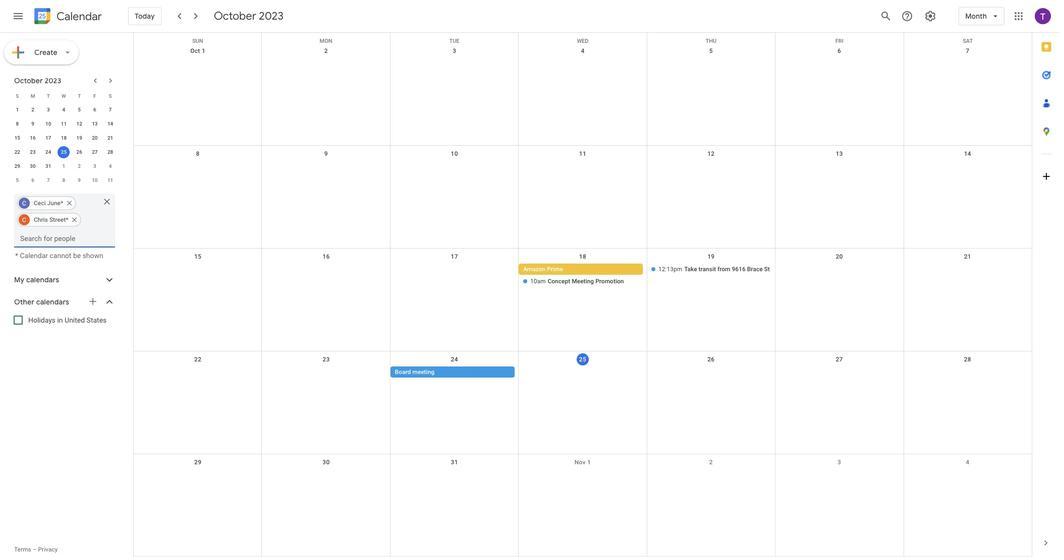 Task type: vqa. For each thing, say whether or not it's contained in the screenshot.
"November 11" Element
yes



Task type: locate. For each thing, give the bounding box(es) containing it.
19
[[76, 135, 82, 141], [708, 253, 715, 261]]

11 inside 'element'
[[108, 178, 113, 183]]

7 up the "14" element
[[109, 107, 112, 113]]

2 t from the left
[[78, 93, 81, 99]]

1 vertical spatial 5
[[78, 107, 81, 113]]

2 vertical spatial 8
[[62, 178, 65, 183]]

10 for october 2023
[[45, 121, 51, 127]]

0 vertical spatial 10
[[45, 121, 51, 127]]

24 up board meeting button
[[451, 357, 458, 364]]

0 horizontal spatial *
[[15, 252, 18, 260]]

23 element
[[27, 146, 39, 159]]

0 vertical spatial *
[[61, 200, 63, 207]]

0 horizontal spatial 30
[[30, 164, 36, 169]]

26
[[76, 149, 82, 155], [708, 357, 715, 364]]

26 inside grid
[[708, 357, 715, 364]]

calendar up the my calendars
[[20, 252, 48, 260]]

5 up 12 element
[[78, 107, 81, 113]]

0 horizontal spatial 20
[[92, 135, 98, 141]]

31 for 1
[[45, 164, 51, 169]]

calendars up other calendars
[[26, 276, 59, 285]]

2 horizontal spatial 8
[[196, 150, 200, 158]]

my calendars
[[14, 276, 59, 285]]

1 horizontal spatial 14
[[965, 150, 972, 158]]

* up search for people text box
[[66, 217, 68, 224]]

13
[[92, 121, 98, 127], [836, 150, 844, 158]]

settings menu image
[[925, 10, 937, 22]]

18 down 11 element
[[61, 135, 67, 141]]

0 vertical spatial 12
[[76, 121, 82, 127]]

13 inside grid
[[836, 150, 844, 158]]

holidays in united states
[[28, 317, 107, 325]]

5 down thu
[[710, 47, 713, 55]]

12 for sun
[[708, 150, 715, 158]]

19 element
[[73, 132, 85, 144]]

2
[[325, 47, 328, 55], [31, 107, 34, 113], [78, 164, 81, 169], [710, 460, 713, 467]]

3
[[453, 47, 457, 55], [47, 107, 50, 113], [93, 164, 96, 169], [838, 460, 842, 467]]

8 inside grid
[[196, 150, 200, 158]]

0 horizontal spatial 15
[[14, 135, 20, 141]]

grid containing oct 1
[[133, 33, 1033, 558]]

main drawer image
[[12, 10, 24, 22]]

s right f
[[109, 93, 112, 99]]

oct
[[190, 47, 200, 55]]

10
[[45, 121, 51, 127], [451, 150, 458, 158], [92, 178, 98, 183]]

0 vertical spatial 13
[[92, 121, 98, 127]]

15 element
[[11, 132, 23, 144]]

ford
[[796, 266, 809, 273]]

6 down f
[[93, 107, 96, 113]]

6 inside grid
[[838, 47, 842, 55]]

6 for 1
[[93, 107, 96, 113]]

1 horizontal spatial 6
[[93, 107, 96, 113]]

27
[[92, 149, 98, 155], [836, 357, 844, 364]]

1 horizontal spatial 24
[[451, 357, 458, 364]]

6 down fri
[[838, 47, 842, 55]]

cell containing amazon prime
[[519, 264, 648, 288]]

terms
[[14, 547, 31, 554]]

19 up transit
[[708, 253, 715, 261]]

1 vertical spatial 24
[[451, 357, 458, 364]]

w
[[62, 93, 66, 99]]

1 horizontal spatial 26
[[708, 357, 715, 364]]

11 inside grid
[[580, 150, 587, 158]]

t left w at the top of page
[[47, 93, 50, 99]]

14 inside row group
[[108, 121, 113, 127]]

1
[[202, 47, 206, 55], [16, 107, 19, 113], [62, 164, 65, 169], [588, 460, 591, 467]]

16
[[30, 135, 36, 141], [323, 253, 330, 261]]

1 horizontal spatial 13
[[836, 150, 844, 158]]

1 horizontal spatial october 2023
[[214, 9, 284, 23]]

1 t from the left
[[47, 93, 50, 99]]

14 element
[[104, 118, 116, 130]]

25
[[61, 149, 67, 155], [580, 357, 587, 364]]

amazon
[[524, 266, 546, 273]]

october
[[214, 9, 257, 23], [14, 76, 43, 85]]

0 vertical spatial 15
[[14, 135, 20, 141]]

henry
[[779, 266, 795, 273]]

* for ceci june, selected option
[[61, 200, 63, 207]]

14 for october 2023
[[108, 121, 113, 127]]

15
[[14, 135, 20, 141], [194, 253, 202, 261]]

0 horizontal spatial october
[[14, 76, 43, 85]]

1 horizontal spatial calendar
[[57, 9, 102, 23]]

1 horizontal spatial 15
[[194, 253, 202, 261]]

2 horizontal spatial 10
[[451, 150, 458, 158]]

0 horizontal spatial 22
[[14, 149, 20, 155]]

meeting
[[413, 369, 435, 376]]

0 horizontal spatial 18
[[61, 135, 67, 141]]

prime
[[547, 266, 563, 273]]

calendars up in
[[36, 298, 69, 307]]

30 inside grid
[[323, 460, 330, 467]]

30 inside 30 element
[[30, 164, 36, 169]]

be
[[73, 252, 81, 260]]

1 horizontal spatial 10
[[92, 178, 98, 183]]

1 horizontal spatial october
[[214, 9, 257, 23]]

0 vertical spatial 18
[[61, 135, 67, 141]]

0 vertical spatial calendars
[[26, 276, 59, 285]]

0 vertical spatial 28
[[108, 149, 113, 155]]

tab list
[[1033, 33, 1061, 530]]

0 vertical spatial 22
[[14, 149, 20, 155]]

0 horizontal spatial t
[[47, 93, 50, 99]]

8
[[16, 121, 19, 127], [196, 150, 200, 158], [62, 178, 65, 183]]

calendar
[[57, 9, 102, 23], [20, 252, 48, 260]]

0 horizontal spatial 10
[[45, 121, 51, 127]]

t left f
[[78, 93, 81, 99]]

0 vertical spatial 14
[[108, 121, 113, 127]]

7
[[967, 47, 970, 55], [109, 107, 112, 113], [47, 178, 50, 183]]

23 inside 23 element
[[30, 149, 36, 155]]

my calendars button
[[2, 272, 125, 288]]

17
[[45, 135, 51, 141], [451, 253, 458, 261]]

0 vertical spatial 26
[[76, 149, 82, 155]]

29 inside row group
[[14, 164, 20, 169]]

25, today element
[[58, 146, 70, 159]]

31 inside row group
[[45, 164, 51, 169]]

* up chris street, selected option at the top left
[[61, 200, 63, 207]]

0 vertical spatial 6
[[838, 47, 842, 55]]

november 8 element
[[58, 175, 70, 187]]

cell
[[134, 264, 262, 288], [391, 264, 519, 288], [519, 264, 648, 288], [776, 264, 904, 288], [134, 367, 262, 379], [262, 367, 391, 379], [519, 367, 647, 379], [776, 367, 904, 379]]

0 vertical spatial 21
[[108, 135, 113, 141]]

1 horizontal spatial 29
[[194, 460, 202, 467]]

22
[[14, 149, 20, 155], [194, 357, 202, 364]]

0 vertical spatial 7
[[967, 47, 970, 55]]

18 up the amazon prime button
[[580, 253, 587, 261]]

1 vertical spatial 17
[[451, 253, 458, 261]]

20
[[92, 135, 98, 141], [836, 253, 844, 261]]

calendars for my calendars
[[26, 276, 59, 285]]

0 horizontal spatial 27
[[92, 149, 98, 155]]

0 horizontal spatial s
[[16, 93, 19, 99]]

0 vertical spatial calendar
[[57, 9, 102, 23]]

0 horizontal spatial 13
[[92, 121, 98, 127]]

1 horizontal spatial 18
[[580, 253, 587, 261]]

1 vertical spatial 26
[[708, 357, 715, 364]]

other calendars button
[[2, 294, 125, 311]]

1 horizontal spatial 19
[[708, 253, 715, 261]]

* inside ceci june, selected option
[[61, 200, 63, 207]]

wed
[[577, 38, 589, 44]]

today button
[[128, 4, 161, 28]]

0 horizontal spatial 16
[[30, 135, 36, 141]]

0 horizontal spatial 2023
[[45, 76, 61, 85]]

tue
[[450, 38, 460, 44]]

12 inside 12 element
[[76, 121, 82, 127]]

1 right oct
[[202, 47, 206, 55]]

22 element
[[11, 146, 23, 159]]

1 horizontal spatial 20
[[836, 253, 844, 261]]

s left m
[[16, 93, 19, 99]]

7 for oct 1
[[967, 47, 970, 55]]

0 horizontal spatial 19
[[76, 135, 82, 141]]

0 vertical spatial 11
[[61, 121, 67, 127]]

31
[[45, 164, 51, 169], [451, 460, 458, 467]]

ceci june, selected option
[[17, 195, 76, 212]]

12:13pm
[[659, 266, 683, 273]]

27 inside 'element'
[[92, 149, 98, 155]]

2 vertical spatial 5
[[16, 178, 19, 183]]

7 down sat
[[967, 47, 970, 55]]

* up the my
[[15, 252, 18, 260]]

28 element
[[104, 146, 116, 159]]

0 horizontal spatial 23
[[30, 149, 36, 155]]

my
[[14, 276, 24, 285]]

0 vertical spatial 23
[[30, 149, 36, 155]]

22 inside 22 element
[[14, 149, 20, 155]]

privacy link
[[38, 547, 58, 554]]

18
[[61, 135, 67, 141], [580, 253, 587, 261]]

mon
[[320, 38, 333, 44]]

calendar up create
[[57, 9, 102, 23]]

1 vertical spatial 18
[[580, 253, 587, 261]]

13 for sun
[[836, 150, 844, 158]]

1 s from the left
[[16, 93, 19, 99]]

amazon prime button
[[519, 264, 643, 275]]

17 element
[[42, 132, 54, 144]]

0 horizontal spatial 5
[[16, 178, 19, 183]]

30 element
[[27, 161, 39, 173]]

1 horizontal spatial t
[[78, 93, 81, 99]]

29
[[14, 164, 20, 169], [194, 460, 202, 467]]

30
[[30, 164, 36, 169], [323, 460, 330, 467]]

november 3 element
[[89, 161, 101, 173]]

0 vertical spatial 16
[[30, 135, 36, 141]]

meeting
[[572, 278, 594, 285]]

1 vertical spatial 23
[[323, 357, 330, 364]]

0 vertical spatial 19
[[76, 135, 82, 141]]

calendars
[[26, 276, 59, 285], [36, 298, 69, 307]]

row
[[134, 33, 1033, 44], [134, 43, 1033, 146], [10, 89, 118, 103], [10, 103, 118, 117], [10, 117, 118, 131], [10, 131, 118, 145], [10, 145, 118, 160], [134, 146, 1033, 249], [10, 160, 118, 174], [10, 174, 118, 188], [134, 249, 1033, 352], [134, 352, 1033, 455], [134, 455, 1033, 558]]

0 vertical spatial 9
[[31, 121, 34, 127]]

26 inside 'element'
[[76, 149, 82, 155]]

1 vertical spatial 13
[[836, 150, 844, 158]]

18 inside grid
[[580, 253, 587, 261]]

11 element
[[58, 118, 70, 130]]

1 down 25, today element
[[62, 164, 65, 169]]

11
[[61, 121, 67, 127], [580, 150, 587, 158], [108, 178, 113, 183]]

concept
[[548, 278, 571, 285]]

18 inside row group
[[61, 135, 67, 141]]

14
[[108, 121, 113, 127], [965, 150, 972, 158]]

1 horizontal spatial 7
[[109, 107, 112, 113]]

25 cell
[[56, 145, 72, 160]]

1 horizontal spatial 11
[[108, 178, 113, 183]]

0 horizontal spatial 26
[[76, 149, 82, 155]]

5 for oct 1
[[710, 47, 713, 55]]

to
[[772, 266, 777, 273]]

28
[[108, 149, 113, 155], [965, 357, 972, 364]]

19 down 12 element
[[76, 135, 82, 141]]

1 vertical spatial 8
[[196, 150, 200, 158]]

1 vertical spatial calendars
[[36, 298, 69, 307]]

7 down "31" element
[[47, 178, 50, 183]]

brace
[[748, 266, 763, 273]]

9616
[[732, 266, 746, 273]]

grid
[[133, 33, 1033, 558]]

create
[[34, 48, 58, 57]]

november 6 element
[[27, 175, 39, 187]]

2 vertical spatial 7
[[47, 178, 50, 183]]

6 down 30 element
[[31, 178, 34, 183]]

f
[[93, 93, 96, 99]]

19 inside 'october 2023' grid
[[76, 135, 82, 141]]

1 vertical spatial october 2023
[[14, 76, 61, 85]]

24 down 17 element
[[45, 149, 51, 155]]

1 vertical spatial 29
[[194, 460, 202, 467]]

14 for sun
[[965, 150, 972, 158]]

row group
[[10, 103, 118, 188]]

november 10 element
[[89, 175, 101, 187]]

november 9 element
[[73, 175, 85, 187]]

october 2023
[[214, 9, 284, 23], [14, 76, 61, 85]]

1 vertical spatial 11
[[580, 150, 587, 158]]

* inside chris street, selected option
[[66, 217, 68, 224]]

1 vertical spatial 10
[[451, 150, 458, 158]]

1 horizontal spatial 9
[[78, 178, 81, 183]]

12
[[76, 121, 82, 127], [708, 150, 715, 158]]

0 horizontal spatial 6
[[31, 178, 34, 183]]

in
[[57, 317, 63, 325]]

shown
[[83, 252, 103, 260]]

24 element
[[42, 146, 54, 159]]

1 vertical spatial 7
[[109, 107, 112, 113]]

row containing 1
[[10, 103, 118, 117]]

9 for sun
[[325, 150, 328, 158]]

2 vertical spatial 10
[[92, 178, 98, 183]]

17 inside grid
[[451, 253, 458, 261]]

5
[[710, 47, 713, 55], [78, 107, 81, 113], [16, 178, 19, 183]]

1 horizontal spatial 31
[[451, 460, 458, 467]]

9 inside grid
[[325, 150, 328, 158]]

4
[[581, 47, 585, 55], [62, 107, 65, 113], [109, 164, 112, 169], [967, 460, 970, 467]]

2 vertical spatial 9
[[78, 178, 81, 183]]

t
[[47, 93, 50, 99], [78, 93, 81, 99]]

0 horizontal spatial 9
[[31, 121, 34, 127]]

25 inside cell
[[61, 149, 67, 155]]

18 element
[[58, 132, 70, 144]]

0 horizontal spatial 12
[[76, 121, 82, 127]]

9
[[31, 121, 34, 127], [325, 150, 328, 158], [78, 178, 81, 183]]

12 inside grid
[[708, 150, 715, 158]]

–
[[33, 547, 37, 554]]

5 down the 29 element
[[16, 178, 19, 183]]

21 inside row group
[[108, 135, 113, 141]]

0 horizontal spatial october 2023
[[14, 76, 61, 85]]

take
[[685, 266, 698, 273]]

24
[[45, 149, 51, 155], [451, 357, 458, 364]]

0 vertical spatial 20
[[92, 135, 98, 141]]

fri
[[836, 38, 844, 44]]

0 vertical spatial 27
[[92, 149, 98, 155]]

s
[[16, 93, 19, 99], [109, 93, 112, 99]]

1 vertical spatial 20
[[836, 253, 844, 261]]

0 vertical spatial 8
[[16, 121, 19, 127]]

nov 1
[[575, 460, 591, 467]]

None search field
[[0, 190, 125, 260]]

26 element
[[73, 146, 85, 159]]

16 element
[[27, 132, 39, 144]]

0 vertical spatial 24
[[45, 149, 51, 155]]

november 11 element
[[104, 175, 116, 187]]

1 horizontal spatial 17
[[451, 253, 458, 261]]

0 vertical spatial 31
[[45, 164, 51, 169]]

1 horizontal spatial 28
[[965, 357, 972, 364]]

1 horizontal spatial 21
[[965, 253, 972, 261]]

23
[[30, 149, 36, 155], [323, 357, 330, 364]]

2 vertical spatial 11
[[108, 178, 113, 183]]

0 horizontal spatial 17
[[45, 135, 51, 141]]

*
[[61, 200, 63, 207], [66, 217, 68, 224], [15, 252, 18, 260]]

21
[[108, 135, 113, 141], [965, 253, 972, 261]]

12 for october 2023
[[76, 121, 82, 127]]

terms link
[[14, 547, 31, 554]]

2 horizontal spatial 9
[[325, 150, 328, 158]]

13 inside row group
[[92, 121, 98, 127]]

from
[[718, 266, 731, 273]]

sun
[[192, 38, 203, 44]]

1 vertical spatial 9
[[325, 150, 328, 158]]

2023
[[259, 9, 284, 23], [45, 76, 61, 85]]

promotion
[[596, 278, 624, 285]]

transit
[[699, 266, 717, 273]]

Search for people text field
[[20, 230, 109, 248]]



Task type: describe. For each thing, give the bounding box(es) containing it.
12:13pm take transit from 9616 brace st to henry ford hospital
[[659, 266, 833, 273]]

0 vertical spatial october
[[214, 9, 257, 23]]

8 for sun
[[196, 150, 200, 158]]

1 right nov
[[588, 460, 591, 467]]

month
[[966, 12, 988, 21]]

* for chris street, selected option at the top left
[[66, 217, 68, 224]]

november 2 element
[[73, 161, 85, 173]]

2 s from the left
[[109, 93, 112, 99]]

13 element
[[89, 118, 101, 130]]

november 7 element
[[42, 175, 54, 187]]

row containing sun
[[134, 33, 1033, 44]]

1 horizontal spatial 2023
[[259, 9, 284, 23]]

united
[[65, 317, 85, 325]]

2 vertical spatial *
[[15, 252, 18, 260]]

st
[[765, 266, 770, 273]]

november 4 element
[[104, 161, 116, 173]]

6 for oct 1
[[838, 47, 842, 55]]

november 5 element
[[11, 175, 23, 187]]

add other calendars image
[[88, 297, 98, 307]]

23 inside grid
[[323, 357, 330, 364]]

15 inside 'october 2023' grid
[[14, 135, 20, 141]]

october 2023 grid
[[10, 89, 118, 188]]

row containing s
[[10, 89, 118, 103]]

8 for october 2023
[[16, 121, 19, 127]]

12 element
[[73, 118, 85, 130]]

11 for sun
[[580, 150, 587, 158]]

board meeting
[[395, 369, 435, 376]]

1 vertical spatial october
[[14, 76, 43, 85]]

7 for 1
[[109, 107, 112, 113]]

1 vertical spatial calendar
[[20, 252, 48, 260]]

calendar heading
[[55, 9, 102, 23]]

create button
[[4, 40, 79, 65]]

row group containing 1
[[10, 103, 118, 188]]

24 inside grid
[[451, 357, 458, 364]]

10 element
[[42, 118, 54, 130]]

amazon prime
[[524, 266, 563, 273]]

calendar element
[[32, 6, 102, 28]]

nov
[[575, 460, 586, 467]]

states
[[87, 317, 107, 325]]

29 for nov 1
[[194, 460, 202, 467]]

1 vertical spatial 22
[[194, 357, 202, 364]]

november 1 element
[[58, 161, 70, 173]]

28 inside grid
[[965, 357, 972, 364]]

row containing oct 1
[[134, 43, 1033, 146]]

29 element
[[11, 161, 23, 173]]

calendars for other calendars
[[36, 298, 69, 307]]

16 inside 16 element
[[30, 135, 36, 141]]

0 vertical spatial october 2023
[[214, 9, 284, 23]]

2 vertical spatial 6
[[31, 178, 34, 183]]

other
[[14, 298, 34, 307]]

cannot
[[50, 252, 71, 260]]

* calendar cannot be shown
[[15, 252, 103, 260]]

privacy
[[38, 547, 58, 554]]

17 inside 17 element
[[45, 135, 51, 141]]

thu
[[706, 38, 717, 44]]

10 for sun
[[451, 150, 458, 158]]

selected people list box
[[14, 194, 99, 230]]

oct 1
[[190, 47, 206, 55]]

month button
[[960, 4, 1005, 28]]

holidays
[[28, 317, 56, 325]]

24 inside 24 'element'
[[45, 149, 51, 155]]

m
[[31, 93, 35, 99]]

1 up 15 element
[[16, 107, 19, 113]]

27 element
[[89, 146, 101, 159]]

0 horizontal spatial 7
[[47, 178, 50, 183]]

16 inside grid
[[323, 253, 330, 261]]

13 for october 2023
[[92, 121, 98, 127]]

none search field containing * calendar cannot be shown
[[0, 190, 125, 260]]

21 inside grid
[[965, 253, 972, 261]]

board
[[395, 369, 411, 376]]

other calendars
[[14, 298, 69, 307]]

11 for october 2023
[[61, 121, 67, 127]]

today
[[135, 12, 155, 21]]

chris street, selected option
[[17, 212, 82, 228]]

20 element
[[89, 132, 101, 144]]

1 horizontal spatial 25
[[580, 357, 587, 364]]

row containing 5
[[10, 174, 118, 188]]

20 inside row group
[[92, 135, 98, 141]]

30 for 1
[[30, 164, 36, 169]]

hospital
[[810, 266, 833, 273]]

1 vertical spatial 2023
[[45, 76, 61, 85]]

1 vertical spatial 27
[[836, 357, 844, 364]]

21 element
[[104, 132, 116, 144]]

31 element
[[42, 161, 54, 173]]

10am
[[531, 278, 546, 285]]

sat
[[964, 38, 974, 44]]

30 for nov 1
[[323, 460, 330, 467]]

1 vertical spatial 19
[[708, 253, 715, 261]]

28 inside row group
[[108, 149, 113, 155]]

5 for 1
[[78, 107, 81, 113]]

board meeting button
[[391, 367, 515, 378]]

10am concept meeting promotion
[[531, 278, 624, 285]]

31 for nov 1
[[451, 460, 458, 467]]

9 for october 2023
[[31, 121, 34, 127]]

terms – privacy
[[14, 547, 58, 554]]

29 for 1
[[14, 164, 20, 169]]



